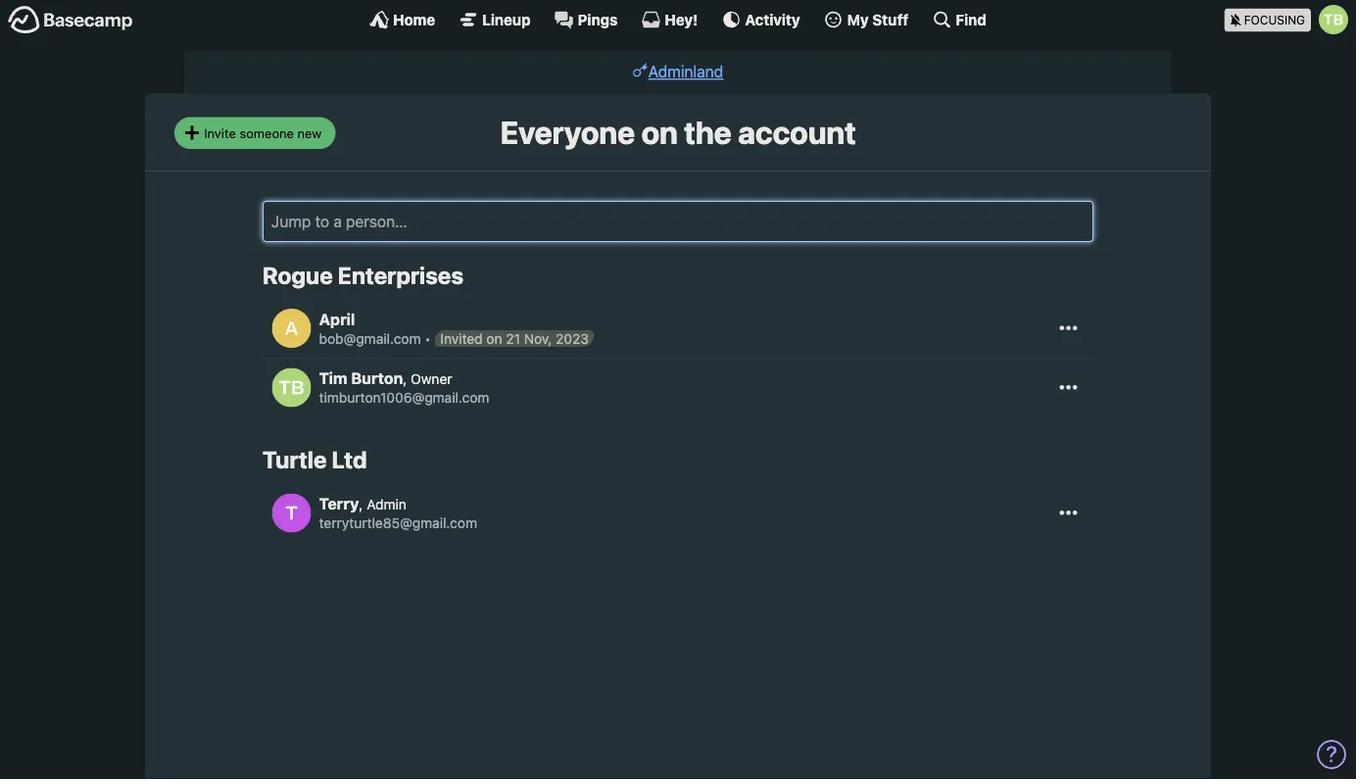 Task type: describe. For each thing, give the bounding box(es) containing it.
terry , admin terryturtle85@gmail.com
[[319, 494, 477, 531]]

21
[[506, 330, 520, 346]]

home link
[[370, 10, 435, 29]]

timburton1006@gmail.com
[[319, 389, 490, 405]]

•
[[425, 330, 431, 346]]

owner
[[411, 371, 452, 387]]

terryturtle85@gmail.com
[[319, 515, 477, 531]]

switch accounts image
[[8, 5, 133, 35]]

bob@gmail.com
[[319, 330, 421, 346]]

adminland
[[649, 62, 724, 81]]

activity link
[[722, 10, 800, 29]]

find button
[[932, 10, 987, 29]]

, inside terry , admin terryturtle85@gmail.com
[[359, 496, 363, 512]]

invited
[[440, 330, 483, 346]]

Jump to a person… text field
[[263, 201, 1094, 242]]

2023
[[556, 330, 589, 346]]

activity
[[745, 11, 800, 28]]

lineup link
[[459, 10, 531, 29]]

april
[[319, 310, 355, 328]]

everyone
[[500, 113, 635, 150]]

1 horizontal spatial on
[[641, 113, 678, 150]]

turtle ltd
[[263, 446, 367, 473]]

tim burton option
[[263, 358, 1094, 416]]

account
[[738, 113, 856, 150]]

my
[[847, 11, 869, 28]]

lineup
[[482, 11, 531, 28]]

rogue enterprises
[[263, 261, 464, 289]]

adminland link
[[633, 62, 724, 81]]

turtle ltd group
[[263, 446, 1094, 542]]

hey!
[[665, 11, 698, 28]]

find
[[956, 11, 987, 28]]

new
[[297, 125, 322, 140]]

invite
[[204, 125, 236, 140]]

someone
[[240, 125, 294, 140]]



Task type: locate. For each thing, give the bounding box(es) containing it.
stuff
[[873, 11, 909, 28]]

enterprises
[[338, 261, 464, 289]]

burton
[[351, 369, 403, 387]]

rogue enterprises group
[[263, 261, 1094, 416]]

my stuff
[[847, 11, 909, 28]]

0 horizontal spatial ,
[[359, 496, 363, 512]]

my stuff button
[[824, 10, 909, 29]]

focusing button
[[1225, 0, 1356, 38]]

focusing
[[1244, 13, 1305, 27]]

invite someone new
[[204, 125, 322, 140]]

everyone on the account
[[500, 113, 856, 150]]

tim burton image
[[1319, 5, 1349, 34]]

tim
[[319, 369, 347, 387]]

1 vertical spatial ,
[[359, 496, 363, 512]]

nov,
[[524, 330, 552, 346]]

0 vertical spatial ,
[[403, 371, 407, 387]]

on left 21 at the top
[[486, 330, 502, 346]]

april bob@gmail.com • invited on 21 nov, 2023
[[319, 310, 589, 346]]

pings
[[578, 11, 618, 28]]

admin
[[367, 496, 407, 512]]

0 horizontal spatial on
[[486, 330, 502, 346]]

pings button
[[554, 10, 618, 29]]

1 horizontal spatial ,
[[403, 371, 407, 387]]

tim burton, owner at rogue enterprises image
[[272, 368, 311, 407]]

terry
[[319, 494, 359, 513]]

april, rogue enterprises image
[[272, 309, 311, 348]]

0 vertical spatial on
[[641, 113, 678, 150]]

april option
[[263, 299, 1094, 358]]

, up timburton1006@gmail.com
[[403, 371, 407, 387]]

on
[[641, 113, 678, 150], [486, 330, 502, 346]]

,
[[403, 371, 407, 387], [359, 496, 363, 512]]

, inside tim burton , owner timburton1006@gmail.com
[[403, 371, 407, 387]]

main element
[[0, 0, 1356, 38]]

the
[[684, 113, 732, 150]]

tim burton , owner timburton1006@gmail.com
[[319, 369, 490, 405]]

terry option
[[263, 484, 1094, 542]]

ltd
[[332, 446, 367, 473]]

on inside april bob@gmail.com • invited on 21 nov, 2023
[[486, 330, 502, 346]]

1 vertical spatial on
[[486, 330, 502, 346]]

rogue
[[263, 261, 333, 289]]

terry, admin at turtle ltd image
[[272, 493, 311, 533]]

turtle
[[263, 446, 327, 473]]

invite someone new link
[[174, 117, 335, 149]]

on left the at the top of page
[[641, 113, 678, 150]]

hey! button
[[641, 10, 698, 29]]

home
[[393, 11, 435, 28]]

, left admin
[[359, 496, 363, 512]]



Task type: vqa. For each thing, say whether or not it's contained in the screenshot.
"ACCOUNT"
yes



